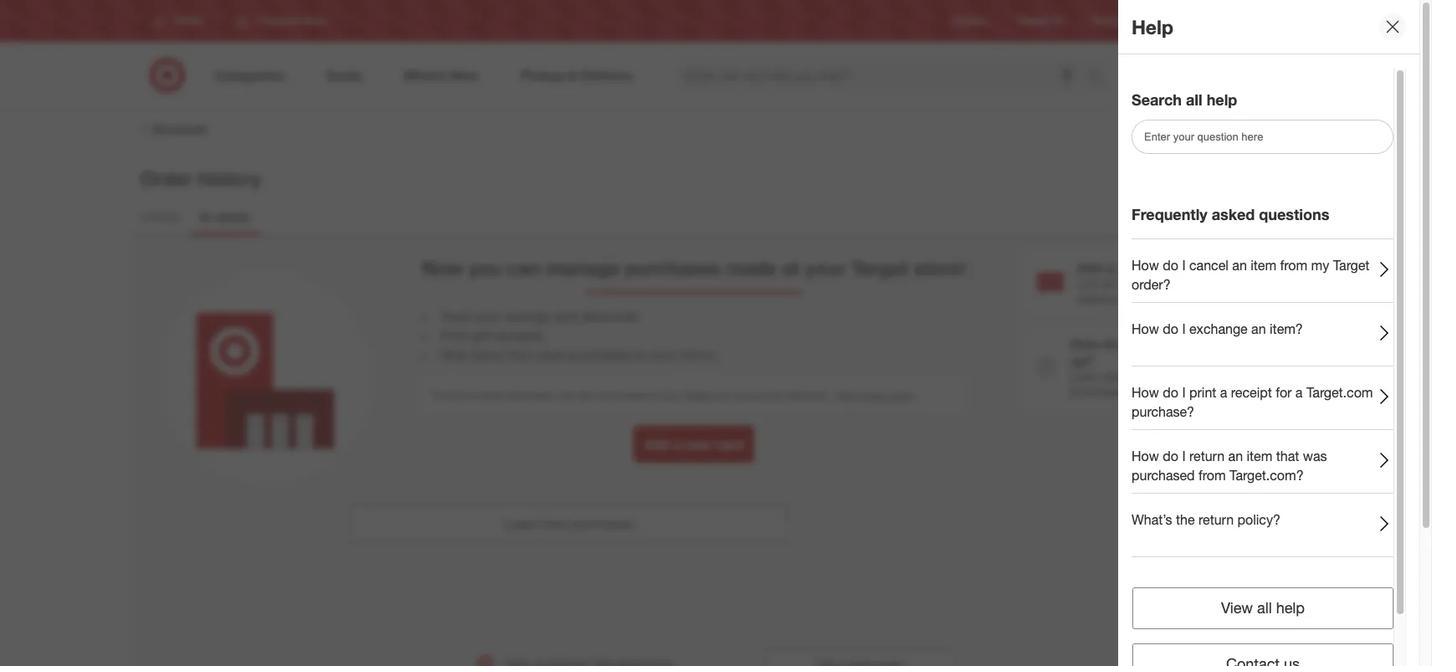 Task type: vqa. For each thing, say whether or not it's contained in the screenshot.
) related to Clothing
no



Task type: describe. For each thing, give the bounding box(es) containing it.
add a card link all store purchases by adding a card
[[1077, 260, 1217, 306]]

how
[[1071, 336, 1099, 353]]

in-
[[470, 389, 482, 402]]

order
[[140, 167, 193, 190]]

account
[[153, 121, 206, 137]]

ways
[[1157, 370, 1184, 384]]

view saved cards link
[[835, 389, 914, 402]]

0 vertical spatial at
[[783, 257, 800, 280]]

you
[[469, 257, 502, 280]]

all
[[1102, 277, 1114, 291]]

online link
[[131, 201, 190, 236]]

weekly ad
[[1018, 15, 1065, 27]]

card right all
[[1118, 260, 1147, 277]]

card right any at the bottom left of the page
[[597, 389, 617, 402]]

track
[[441, 308, 472, 325]]

card right adding
[[1126, 291, 1150, 306]]

card right new
[[715, 436, 744, 453]]

now
[[422, 257, 463, 280]]

purchases left made at the right top of the page
[[625, 257, 721, 280]]

load
[[503, 516, 533, 533]]

savings
[[506, 308, 551, 325]]

more
[[537, 516, 568, 533]]

adding
[[1077, 291, 1114, 306]]

target.com
[[683, 389, 732, 402]]

target inside target circle link
[[1159, 15, 1186, 27]]

about
[[1104, 370, 1134, 384]]

in-store
[[200, 208, 250, 225]]

weekly
[[1018, 15, 1050, 27]]

1 horizontal spatial to
[[649, 389, 658, 402]]

to track in-store purchases, use any card saved to your target.com account at checkout. view saved cards
[[432, 389, 914, 402]]

new
[[685, 436, 712, 453]]

past
[[539, 347, 565, 363]]

weekly ad link
[[1018, 14, 1065, 28]]

add a new card link
[[634, 426, 755, 463]]

now you can manage purchases made at your target store!
[[422, 257, 966, 280]]

receipts
[[495, 327, 543, 344]]

show
[[1193, 336, 1227, 353]]

home
[[680, 347, 714, 363]]

a for card
[[674, 436, 681, 453]]

purchases inside 'button'
[[572, 516, 634, 533]]

we
[[1187, 370, 1202, 384]]

purchases up the
[[1123, 336, 1190, 353]]

track
[[445, 389, 468, 402]]

add for add a new card
[[645, 436, 670, 453]]

purchases down learn
[[1071, 384, 1125, 399]]

1 horizontal spatial store
[[482, 389, 505, 402]]

gift
[[472, 327, 491, 344]]

learn
[[1071, 370, 1100, 384]]



Task type: locate. For each thing, give the bounding box(es) containing it.
link
[[1077, 277, 1099, 291]]

1 vertical spatial target
[[852, 257, 909, 280]]

made
[[726, 257, 777, 280]]

saved right any at the bottom left of the page
[[620, 389, 647, 402]]

purchases right more at the bottom left of page
[[572, 516, 634, 533]]

purchases inside track your savings and discounts print gift receipts ship items from past purchases to your home
[[569, 347, 631, 363]]

a left new
[[674, 436, 681, 453]]

target circle
[[1159, 15, 1215, 27]]

store!
[[914, 257, 966, 280]]

purchases left by
[[1147, 277, 1201, 291]]

a right adding
[[1117, 291, 1123, 306]]

1 vertical spatial store
[[1117, 277, 1144, 291]]

0 vertical spatial target
[[1159, 15, 1186, 27]]

1 horizontal spatial target
[[1159, 15, 1186, 27]]

print
[[441, 327, 468, 344]]

0 vertical spatial add
[[1077, 260, 1103, 277]]

1 vertical spatial add
[[645, 436, 670, 453]]

history
[[198, 167, 261, 190]]

2 horizontal spatial a
[[1117, 291, 1123, 306]]

in-
[[200, 208, 217, 225]]

to down discounts
[[635, 347, 647, 363]]

your up gift
[[476, 308, 502, 325]]

help
[[1132, 15, 1174, 38]]

use
[[560, 389, 576, 402]]

to left target.com
[[649, 389, 658, 402]]

saved right view
[[859, 389, 886, 402]]

2 horizontal spatial store
[[1117, 277, 1144, 291]]

your down the
[[1142, 384, 1165, 399]]

manage
[[546, 257, 620, 280]]

saved
[[620, 389, 647, 402], [859, 389, 886, 402]]

store down "history"
[[217, 208, 250, 225]]

add a new card
[[645, 436, 744, 453]]

add up adding
[[1077, 260, 1103, 277]]

can
[[507, 257, 541, 280]]

from
[[508, 347, 535, 363]]

cards
[[889, 389, 914, 402]]

2 vertical spatial store
[[482, 389, 505, 402]]

target left circle
[[1159, 15, 1186, 27]]

add
[[1077, 260, 1103, 277], [645, 436, 670, 453]]

0 horizontal spatial store
[[217, 208, 250, 225]]

purchases
[[625, 257, 721, 280], [1147, 277, 1201, 291], [1123, 336, 1190, 353], [569, 347, 631, 363], [1071, 384, 1125, 399], [572, 516, 634, 533]]

at right made at the right top of the page
[[783, 257, 800, 280]]

online
[[141, 208, 180, 225]]

checkout.
[[786, 389, 829, 402]]

by
[[1205, 277, 1217, 291]]

your
[[806, 257, 846, 280], [476, 308, 502, 325], [651, 347, 677, 363], [1142, 384, 1165, 399], [661, 389, 681, 402]]

to inside how do purchases show up? learn about the ways we link purchases to your account.
[[1129, 384, 1139, 399]]

account
[[735, 389, 771, 402]]

1 vertical spatial a
[[1117, 291, 1123, 306]]

add inside 'add a new card' link
[[645, 436, 670, 453]]

at right account
[[774, 389, 783, 402]]

1 horizontal spatial saved
[[859, 389, 886, 402]]

store right all
[[1117, 277, 1144, 291]]

redcard link
[[1092, 14, 1132, 28]]

account link
[[137, 119, 207, 140]]

ad
[[1053, 15, 1065, 27]]

target left store!
[[852, 257, 909, 280]]

circle
[[1189, 15, 1215, 27]]

a for link
[[1107, 260, 1114, 277]]

to
[[635, 347, 647, 363], [1129, 384, 1139, 399], [649, 389, 658, 402]]

order history
[[140, 167, 261, 190]]

items
[[471, 347, 504, 363]]

add inside add a card link all store purchases by adding a card
[[1077, 260, 1103, 277]]

your inside how do purchases show up? learn about the ways we link purchases to your account.
[[1142, 384, 1165, 399]]

1 saved from the left
[[620, 389, 647, 402]]

1 vertical spatial at
[[774, 389, 783, 402]]

registry
[[954, 15, 991, 27]]

your left home
[[651, 347, 677, 363]]

store
[[217, 208, 250, 225], [1117, 277, 1144, 291], [482, 389, 505, 402]]

add left new
[[645, 436, 670, 453]]

and
[[554, 308, 577, 325]]

load more purchases
[[503, 516, 634, 533]]

1 horizontal spatial add
[[1077, 260, 1103, 277]]

help dialog
[[1119, 0, 1433, 667]]

do
[[1103, 336, 1119, 353]]

at
[[783, 257, 800, 280], [774, 389, 783, 402]]

0 horizontal spatial a
[[674, 436, 681, 453]]

2 saved from the left
[[859, 389, 886, 402]]

0 horizontal spatial to
[[635, 347, 647, 363]]

to
[[432, 389, 443, 402]]

0 horizontal spatial saved
[[620, 389, 647, 402]]

link
[[1205, 370, 1223, 384]]

add for add a card link all store purchases by adding a card
[[1077, 260, 1103, 277]]

load more purchases button
[[349, 506, 788, 543]]

any
[[578, 389, 594, 402]]

What can we help you find? suggestions appear below search field
[[674, 57, 1091, 94]]

2 vertical spatial a
[[674, 436, 681, 453]]

purchases,
[[508, 389, 557, 402]]

purchases inside add a card link all store purchases by adding a card
[[1147, 277, 1201, 291]]

card
[[1118, 260, 1147, 277], [1126, 291, 1150, 306], [597, 389, 617, 402], [715, 436, 744, 453]]

0 vertical spatial store
[[217, 208, 250, 225]]

store right "track"
[[482, 389, 505, 402]]

a
[[1107, 260, 1114, 277], [1117, 291, 1123, 306], [674, 436, 681, 453]]

how do purchases show up? learn about the ways we link purchases to your account.
[[1071, 336, 1227, 399]]

0 horizontal spatial target
[[852, 257, 909, 280]]

0 vertical spatial a
[[1107, 260, 1114, 277]]

to inside track your savings and discounts print gift receipts ship items from past purchases to your home
[[635, 347, 647, 363]]

the
[[1137, 370, 1154, 384]]

redcard
[[1092, 15, 1132, 27]]

search
[[1079, 68, 1119, 85]]

discounts
[[581, 308, 639, 325]]

target circle link
[[1159, 14, 1215, 28]]

1 horizontal spatial a
[[1107, 260, 1114, 277]]

up?
[[1071, 353, 1094, 370]]

a right the link
[[1107, 260, 1114, 277]]

registry link
[[954, 14, 991, 28]]

2 horizontal spatial to
[[1129, 384, 1139, 399]]

your left target.com
[[661, 389, 681, 402]]

to down the
[[1129, 384, 1139, 399]]

ship
[[441, 347, 468, 363]]

track your savings and discounts print gift receipts ship items from past purchases to your home
[[441, 308, 714, 363]]

account.
[[1168, 384, 1214, 399]]

search button
[[1079, 57, 1119, 97]]

your right made at the right top of the page
[[806, 257, 846, 280]]

view
[[835, 389, 856, 402]]

store inside add a card link all store purchases by adding a card
[[1117, 277, 1144, 291]]

target
[[1159, 15, 1186, 27], [852, 257, 909, 280]]

0 horizontal spatial add
[[645, 436, 670, 453]]

purchases down discounts
[[569, 347, 631, 363]]

in-store link
[[190, 201, 260, 236]]



